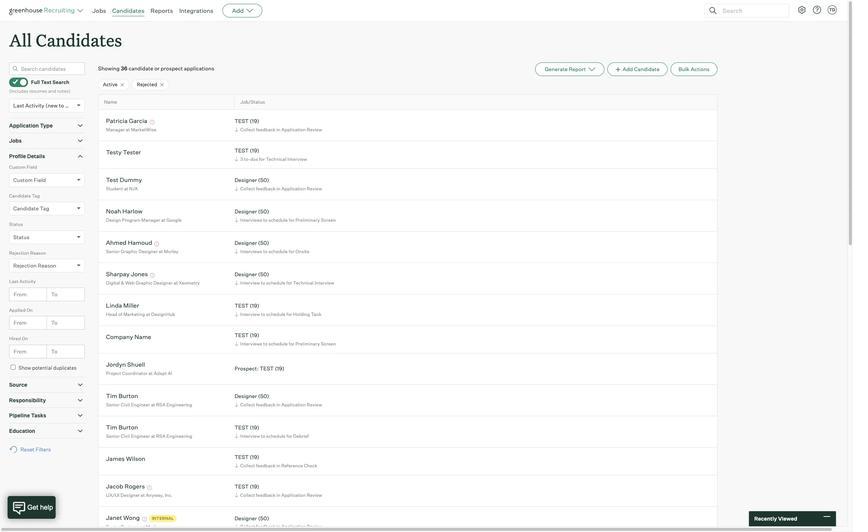 Task type: locate. For each thing, give the bounding box(es) containing it.
1 engineering from the top
[[167, 402, 192, 408]]

0 vertical spatial candidates
[[112, 7, 145, 14]]

linda
[[106, 302, 122, 310]]

(50) for student at n/a
[[258, 177, 269, 184]]

details
[[27, 153, 45, 159]]

2 engineering from the top
[[167, 434, 192, 439]]

for down holding
[[289, 341, 295, 347]]

4 collect from the top
[[240, 463, 255, 469]]

civil down coordinator
[[121, 402, 130, 408]]

schedule inside "designer (50) interviews to schedule for onsite"
[[269, 249, 288, 255]]

candidates link
[[112, 7, 145, 14]]

review for senior civil engineer at rsa engineering
[[307, 402, 322, 408]]

2 vertical spatial to
[[51, 348, 57, 355]]

2 screen from the top
[[321, 341, 336, 347]]

tim burton senior civil engineer at rsa engineering up wilson
[[106, 424, 192, 439]]

noah harlow link
[[106, 208, 143, 216]]

for left onsite
[[289, 249, 295, 255]]

last down (includes
[[13, 102, 24, 109]]

5 in from the top
[[277, 493, 281, 499]]

1 vertical spatial candidate tag
[[13, 205, 49, 212]]

to for test (19) interviews to schedule for preliminary screen
[[263, 341, 268, 347]]

activity down resumes
[[25, 102, 44, 109]]

test inside test (19) 3 to-dos for technical interview
[[235, 148, 249, 154]]

2 collect feedback in application review link from the top
[[234, 185, 324, 192]]

td button
[[829, 5, 838, 14]]

1 interviews from the top
[[240, 217, 262, 223]]

0 vertical spatial on
[[27, 307, 33, 313]]

2 senior from the top
[[106, 402, 120, 408]]

1 horizontal spatial jobs
[[92, 7, 106, 14]]

1 vertical spatial add
[[623, 66, 634, 72]]

0 vertical spatial engineering
[[167, 402, 192, 408]]

burton down coordinator
[[119, 393, 138, 400]]

last up the applied
[[9, 279, 18, 285]]

schedule up "designer (50) interviews to schedule for onsite"
[[269, 217, 288, 223]]

tim up james
[[106, 424, 117, 432]]

1 vertical spatial custom field
[[13, 177, 46, 183]]

from
[[14, 291, 27, 298], [14, 320, 27, 326], [14, 348, 27, 355]]

0 horizontal spatial name
[[104, 99, 117, 105]]

last
[[13, 102, 24, 109], [9, 279, 18, 285]]

feedback for senior civil engineer at rsa engineering
[[256, 402, 276, 408]]

(19) inside 'test (19) interview to schedule for debrief'
[[250, 425, 259, 431]]

0 vertical spatial screen
[[321, 217, 336, 223]]

for inside test (19) 3 to-dos for technical interview
[[259, 156, 265, 162]]

1 horizontal spatial manager
[[142, 217, 160, 223]]

to up test (19) interviews to schedule for preliminary screen
[[261, 312, 265, 317]]

status down candidate tag element
[[9, 222, 23, 227]]

technical inside designer (50) interview to schedule for technical interview
[[293, 280, 314, 286]]

preliminary inside test (19) interviews to schedule for preliminary screen
[[296, 341, 320, 347]]

rejection reason up last activity
[[13, 263, 56, 269]]

schedule inside the test (19) interview to schedule for holding tank
[[266, 312, 286, 317]]

schedule inside the designer (50) interviews to schedule for preliminary screen
[[269, 217, 288, 223]]

senior down janet
[[106, 525, 120, 530]]

6 in from the top
[[277, 524, 281, 530]]

0 horizontal spatial add
[[232, 7, 244, 14]]

tim for designer
[[106, 393, 117, 400]]

(19) up interview to schedule for holding tank "link"
[[250, 303, 259, 309]]

2 feedback from the top
[[256, 186, 276, 192]]

on
[[27, 307, 33, 313], [22, 336, 28, 342]]

3 collect feedback in application review link from the top
[[234, 402, 324, 409]]

ahmed
[[106, 239, 127, 247]]

1 vertical spatial civil
[[121, 434, 130, 439]]

4 (50) from the top
[[258, 271, 269, 278]]

for inside the test (19) interview to schedule for holding tank
[[287, 312, 292, 317]]

in for manager at marketwise
[[277, 127, 281, 133]]

activity for last activity
[[19, 279, 36, 285]]

0 vertical spatial rejection reason
[[9, 250, 46, 256]]

test
[[106, 176, 118, 184]]

3 (50) from the top
[[258, 240, 269, 246]]

for for test (19) interviews to schedule for preliminary screen
[[289, 341, 295, 347]]

interviews to schedule for preliminary screen link up "designer (50) interviews to schedule for onsite"
[[234, 217, 338, 224]]

garcia
[[129, 117, 147, 125]]

1 vertical spatial interviews to schedule for preliminary screen link
[[234, 341, 338, 348]]

0 vertical spatial tim burton link
[[106, 393, 138, 401]]

0 vertical spatial test (19) collect feedback in application review
[[235, 118, 322, 133]]

2 collect from the top
[[240, 186, 255, 192]]

4 collect feedback in application review link from the top
[[234, 492, 324, 499]]

preliminary up onsite
[[296, 217, 320, 223]]

interviews to schedule for preliminary screen link down interview to schedule for holding tank "link"
[[234, 341, 338, 348]]

0 horizontal spatial technical
[[266, 156, 287, 162]]

1 horizontal spatial technical
[[293, 280, 314, 286]]

tester
[[123, 149, 141, 156]]

in inside the test (19) collect feedback in reference check
[[277, 463, 281, 469]]

schedule
[[269, 217, 288, 223], [269, 249, 288, 255], [266, 280, 286, 286], [266, 312, 286, 317], [269, 341, 288, 347], [266, 434, 286, 439]]

1 to from the top
[[51, 291, 57, 298]]

3 feedback from the top
[[256, 402, 276, 408]]

activity down rejection reason element
[[19, 279, 36, 285]]

from down last activity
[[14, 291, 27, 298]]

janet wong
[[106, 515, 140, 522]]

0 vertical spatial civil
[[121, 402, 130, 408]]

profile
[[9, 153, 26, 159]]

responsibility
[[9, 397, 46, 404]]

senior up james
[[106, 434, 120, 439]]

1 vertical spatial graphic
[[136, 280, 153, 286]]

to inside designer (50) interview to schedule for technical interview
[[261, 280, 265, 286]]

last activity
[[9, 279, 36, 285]]

(50) inside designer (50) interview to schedule for technical interview
[[258, 271, 269, 278]]

1 from from the top
[[14, 291, 27, 298]]

2 civil from the top
[[121, 434, 130, 439]]

tim burton link
[[106, 393, 138, 401], [106, 424, 138, 433]]

2 engineer from the top
[[131, 434, 150, 439]]

for right dos
[[259, 156, 265, 162]]

old)
[[65, 102, 75, 109]]

interview
[[288, 156, 307, 162], [240, 280, 260, 286], [315, 280, 335, 286], [240, 312, 260, 317], [240, 434, 260, 439]]

3 in from the top
[[277, 402, 281, 408]]

(50) for digital & web graphic designer at xeometry
[[258, 271, 269, 278]]

4 feedback from the top
[[256, 463, 276, 469]]

2 vertical spatial designer (50) collect feedback in application review
[[235, 516, 322, 530]]

for inside the designer (50) interviews to schedule for preliminary screen
[[289, 217, 295, 223]]

senior down ahmed
[[106, 249, 120, 255]]

schedule left onsite
[[269, 249, 288, 255]]

rejection reason down status element
[[9, 250, 46, 256]]

testy tester
[[106, 149, 141, 156]]

1 vertical spatial from
[[14, 320, 27, 326]]

graphic down the jones
[[136, 280, 153, 286]]

schedule up the test (19) collect feedback in reference check
[[266, 434, 286, 439]]

0 vertical spatial burton
[[119, 393, 138, 400]]

tim burton link up james wilson
[[106, 424, 138, 433]]

for left holding
[[287, 312, 292, 317]]

3 to-dos for technical interview link
[[234, 156, 309, 163]]

to inside "designer (50) interviews to schedule for onsite"
[[263, 249, 268, 255]]

0 vertical spatial designer (50) collect feedback in application review
[[235, 177, 322, 192]]

for inside 'test (19) interview to schedule for debrief'
[[287, 434, 292, 439]]

feedback for ux/ui designer at anyway, inc.
[[256, 493, 276, 499]]

potential
[[32, 365, 52, 371]]

0 vertical spatial candidate
[[635, 66, 660, 72]]

1 tim from the top
[[106, 393, 117, 400]]

1 designer (50) collect feedback in application review from the top
[[235, 177, 322, 192]]

1 civil from the top
[[121, 402, 130, 408]]

6 collect from the top
[[240, 524, 255, 530]]

2 burton from the top
[[119, 424, 138, 432]]

screen inside test (19) interviews to schedule for preliminary screen
[[321, 341, 336, 347]]

to inside 'test (19) interview to schedule for debrief'
[[261, 434, 265, 439]]

interviews for designer (50) interviews to schedule for preliminary screen
[[240, 217, 262, 223]]

4 review from the top
[[307, 493, 322, 499]]

1 vertical spatial activity
[[19, 279, 36, 285]]

greenhouse recruiting image
[[9, 6, 77, 15]]

1 preliminary from the top
[[296, 217, 320, 223]]

to inside test (19) interviews to schedule for preliminary screen
[[263, 341, 268, 347]]

schedule for test (19) interview to schedule for holding tank
[[266, 312, 286, 317]]

to inside the test (19) interview to schedule for holding tank
[[261, 312, 265, 317]]

4 senior from the top
[[106, 525, 120, 530]]

Show potential duplicates checkbox
[[11, 365, 16, 370]]

5 collect feedback in application review link from the top
[[234, 524, 324, 531]]

viewed
[[779, 516, 798, 523]]

jacob rogers has been in application review for more than 5 days image
[[146, 486, 153, 491]]

student
[[106, 186, 123, 192]]

1 vertical spatial manager
[[142, 217, 160, 223]]

schedule up the test (19) interview to schedule for holding tank on the left of page
[[266, 280, 286, 286]]

technical for (50)
[[293, 280, 314, 286]]

2 (50) from the top
[[258, 209, 269, 215]]

candidate tag up status element
[[13, 205, 49, 212]]

on right hired
[[22, 336, 28, 342]]

candidate
[[635, 66, 660, 72], [9, 193, 31, 199], [13, 205, 39, 212]]

jobs left candidates link
[[92, 7, 106, 14]]

to up the test (19) collect feedback in reference check
[[261, 434, 265, 439]]

5 feedback from the top
[[256, 493, 276, 499]]

schedule left holding
[[266, 312, 286, 317]]

for inside designer (50) interview to schedule for technical interview
[[287, 280, 292, 286]]

review for student at n/a
[[307, 186, 322, 192]]

at inside test dummy student at n/a
[[124, 186, 128, 192]]

review for manager at marketwise
[[307, 127, 322, 133]]

pipeline tasks
[[9, 413, 46, 419]]

engineering
[[167, 402, 192, 408], [167, 434, 192, 439]]

tag up status element
[[40, 205, 49, 212]]

interviews inside the designer (50) interviews to schedule for preliminary screen
[[240, 217, 262, 223]]

manager right the program
[[142, 217, 160, 223]]

engineer up wilson
[[131, 434, 150, 439]]

to-
[[244, 156, 251, 162]]

engineering for designer (50)
[[167, 402, 192, 408]]

0 vertical spatial interviews
[[240, 217, 262, 223]]

preliminary down holding
[[296, 341, 320, 347]]

0 horizontal spatial jobs
[[9, 138, 22, 144]]

designer
[[235, 177, 257, 184], [235, 209, 257, 215], [235, 240, 257, 246], [139, 249, 158, 255], [235, 271, 257, 278], [154, 280, 173, 286], [235, 393, 257, 400], [121, 493, 140, 499], [235, 516, 257, 522], [121, 525, 140, 530]]

configure image
[[798, 5, 807, 14]]

screen
[[321, 217, 336, 223], [321, 341, 336, 347]]

2 designer (50) collect feedback in application review from the top
[[235, 393, 322, 408]]

to up designer (50) interview to schedule for technical interview
[[263, 249, 268, 255]]

1 vertical spatial preliminary
[[296, 341, 320, 347]]

1 screen from the top
[[321, 217, 336, 223]]

(19) up dos
[[250, 148, 259, 154]]

1 vertical spatial reason
[[38, 263, 56, 269]]

at inside linda miller head of marketing at designhub
[[146, 312, 150, 317]]

(19) up the interview to schedule for debrief link at the left bottom of page
[[250, 425, 259, 431]]

1 vertical spatial screen
[[321, 341, 336, 347]]

1 horizontal spatial name
[[135, 334, 151, 341]]

1 vertical spatial on
[[22, 336, 28, 342]]

2 tim from the top
[[106, 424, 117, 432]]

wilson
[[126, 456, 146, 463]]

tim burton link down project
[[106, 393, 138, 401]]

interview to schedule for holding tank link
[[234, 311, 324, 318]]

for inside "designer (50) interviews to schedule for onsite"
[[289, 249, 295, 255]]

interviews to schedule for preliminary screen link for (50)
[[234, 217, 338, 224]]

5 (50) from the top
[[258, 393, 269, 400]]

interview inside the test (19) interview to schedule for holding tank
[[240, 312, 260, 317]]

add
[[232, 7, 244, 14], [623, 66, 634, 72]]

tim burton link for test
[[106, 424, 138, 433]]

2 vertical spatial candidate
[[13, 205, 39, 212]]

2 rsa from the top
[[156, 434, 166, 439]]

0 vertical spatial rsa
[[156, 402, 166, 408]]

graphic
[[121, 249, 138, 255], [136, 280, 153, 286]]

1 test (19) collect feedback in application review from the top
[[235, 118, 322, 133]]

status up rejection reason element
[[13, 234, 29, 240]]

(50) inside the designer (50) interviews to schedule for preliminary screen
[[258, 209, 269, 215]]

candidate tag
[[9, 193, 40, 199], [13, 205, 49, 212]]

2 test (19) collect feedback in application review from the top
[[235, 484, 322, 499]]

candidate up status element
[[13, 205, 39, 212]]

to for designer (50) interviews to schedule for preliminary screen
[[263, 217, 268, 223]]

text
[[41, 79, 51, 85]]

activity
[[25, 102, 44, 109], [19, 279, 36, 285]]

0 vertical spatial from
[[14, 291, 27, 298]]

1 vertical spatial designer (50) collect feedback in application review
[[235, 393, 322, 408]]

tim burton senior civil engineer at rsa engineering for test
[[106, 424, 192, 439]]

feedback inside the test (19) collect feedback in reference check
[[256, 463, 276, 469]]

engineer down coordinator
[[131, 402, 150, 408]]

0 vertical spatial activity
[[25, 102, 44, 109]]

interviews to schedule for onsite link
[[234, 248, 312, 255]]

collect for student at n/a
[[240, 186, 255, 192]]

(50) inside "designer (50) interviews to schedule for onsite"
[[258, 240, 269, 246]]

last for last activity
[[9, 279, 18, 285]]

ai
[[168, 371, 172, 377]]

2 in from the top
[[277, 186, 281, 192]]

candidates right jobs link in the top of the page
[[112, 7, 145, 14]]

burton for test
[[119, 424, 138, 432]]

on right the applied
[[27, 307, 33, 313]]

for for designer (50) interviews to schedule for preliminary screen
[[289, 217, 295, 223]]

2 interviews from the top
[[240, 249, 262, 255]]

1 review from the top
[[307, 127, 322, 133]]

tim
[[106, 393, 117, 400], [106, 424, 117, 432]]

4 in from the top
[[277, 463, 281, 469]]

applied on
[[9, 307, 33, 313]]

manager down patricia
[[106, 127, 125, 133]]

1 vertical spatial last
[[9, 279, 18, 285]]

interview for test (19) interview to schedule for holding tank
[[240, 312, 260, 317]]

3 review from the top
[[307, 402, 322, 408]]

(19) down the collect feedback in reference check link
[[250, 484, 259, 490]]

3 collect from the top
[[240, 402, 255, 408]]

0 vertical spatial engineer
[[131, 402, 150, 408]]

&
[[121, 280, 124, 286]]

1 feedback from the top
[[256, 127, 276, 133]]

1 tim burton senior civil engineer at rsa engineering from the top
[[106, 393, 192, 408]]

0 vertical spatial last
[[13, 102, 24, 109]]

senior down project
[[106, 402, 120, 408]]

0 vertical spatial reason
[[30, 250, 46, 256]]

test (19) collect feedback in application review up test (19) 3 to-dos for technical interview
[[235, 118, 322, 133]]

in for student at n/a
[[277, 186, 281, 192]]

reset filters
[[20, 447, 51, 453]]

modern
[[146, 525, 163, 530]]

0 vertical spatial technical
[[266, 156, 287, 162]]

to up prospect: test (19)
[[263, 341, 268, 347]]

0 vertical spatial tim
[[106, 393, 117, 400]]

tim burton senior civil engineer at rsa engineering
[[106, 393, 192, 408], [106, 424, 192, 439]]

(50) for design program manager at google
[[258, 209, 269, 215]]

custom down profile details
[[13, 177, 33, 183]]

1 rsa from the top
[[156, 402, 166, 408]]

schedule inside designer (50) interview to schedule for technical interview
[[266, 280, 286, 286]]

1 vertical spatial interviews
[[240, 249, 262, 255]]

0 vertical spatial custom field
[[9, 164, 37, 170]]

field
[[27, 164, 37, 170], [34, 177, 46, 183]]

hired
[[9, 336, 21, 342]]

schedule inside test (19) interviews to schedule for preliminary screen
[[269, 341, 288, 347]]

interview for designer (50) interview to schedule for technical interview
[[240, 280, 260, 286]]

candidate down the custom field element at the left top
[[9, 193, 31, 199]]

civil up james wilson
[[121, 434, 130, 439]]

jobs up profile
[[9, 138, 22, 144]]

1 vertical spatial test (19) collect feedback in application review
[[235, 484, 322, 499]]

1 vertical spatial to
[[51, 320, 57, 326]]

2 vertical spatial from
[[14, 348, 27, 355]]

dummy
[[120, 176, 142, 184]]

active
[[103, 82, 118, 88]]

recently
[[755, 516, 778, 523]]

1 tim burton link from the top
[[106, 393, 138, 401]]

prospect:
[[235, 366, 259, 372]]

(19) up the collect feedback in reference check link
[[250, 454, 259, 461]]

test dummy link
[[106, 176, 142, 185]]

marketwise
[[131, 127, 157, 133]]

1 interviews to schedule for preliminary screen link from the top
[[234, 217, 338, 224]]

3 to from the top
[[51, 348, 57, 355]]

reset filters button
[[9, 443, 55, 457]]

2 review from the top
[[307, 186, 322, 192]]

interviews inside test (19) interviews to schedule for preliminary screen
[[240, 341, 262, 347]]

2 vertical spatial interviews
[[240, 341, 262, 347]]

tim burton senior civil engineer at rsa engineering down adept
[[106, 393, 192, 408]]

1 vertical spatial candidate
[[9, 193, 31, 199]]

(19) inside test (19) 3 to-dos for technical interview
[[250, 148, 259, 154]]

test inside test (19) interviews to schedule for preliminary screen
[[235, 332, 249, 339]]

1 vertical spatial tim burton senior civil engineer at rsa engineering
[[106, 424, 192, 439]]

to up the test (19) interview to schedule for holding tank on the left of page
[[261, 280, 265, 286]]

tag down the custom field element at the left top
[[32, 193, 40, 199]]

jobs link
[[92, 7, 106, 14]]

collect
[[240, 127, 255, 133], [240, 186, 255, 192], [240, 402, 255, 408], [240, 463, 255, 469], [240, 493, 255, 499], [240, 524, 255, 530]]

for up "designer (50) interviews to schedule for onsite"
[[289, 217, 295, 223]]

3 designer (50) collect feedback in application review from the top
[[235, 516, 322, 530]]

screen inside the designer (50) interviews to schedule for preliminary screen
[[321, 217, 336, 223]]

morley
[[164, 249, 179, 255]]

interview for test (19) interview to schedule for debrief
[[240, 434, 260, 439]]

custom field
[[9, 164, 37, 170], [13, 177, 46, 183]]

schedule inside 'test (19) interview to schedule for debrief'
[[266, 434, 286, 439]]

preliminary inside the designer (50) interviews to schedule for preliminary screen
[[296, 217, 320, 223]]

2 tim burton link from the top
[[106, 424, 138, 433]]

test (19) collect feedback in application review for patricia garcia
[[235, 118, 322, 133]]

applied
[[9, 307, 26, 313]]

screen for (19)
[[321, 341, 336, 347]]

tim down project
[[106, 393, 117, 400]]

1 vertical spatial engineer
[[131, 434, 150, 439]]

from down the hired on
[[14, 348, 27, 355]]

to up "designer (50) interviews to schedule for onsite"
[[263, 217, 268, 223]]

1 horizontal spatial add
[[623, 66, 634, 72]]

to left old)
[[59, 102, 64, 109]]

(19) down interview to schedule for holding tank "link"
[[250, 332, 259, 339]]

2 interviews to schedule for preliminary screen link from the top
[[234, 341, 338, 348]]

for for designer (50) interview to schedule for technical interview
[[287, 280, 292, 286]]

2 to from the top
[[51, 320, 57, 326]]

0 vertical spatial interviews to schedule for preliminary screen link
[[234, 217, 338, 224]]

custom field element
[[9, 164, 85, 192]]

1 vertical spatial tim
[[106, 424, 117, 432]]

holding
[[293, 312, 310, 317]]

technical down onsite
[[293, 280, 314, 286]]

technical right dos
[[266, 156, 287, 162]]

(50)
[[258, 177, 269, 184], [258, 209, 269, 215], [258, 240, 269, 246], [258, 271, 269, 278], [258, 393, 269, 400], [258, 516, 269, 522]]

reason
[[30, 250, 46, 256], [38, 263, 56, 269]]

add inside add candidate link
[[623, 66, 634, 72]]

1 collect from the top
[[240, 127, 255, 133]]

candidates down jobs link in the top of the page
[[36, 29, 122, 51]]

1 engineer from the top
[[131, 402, 150, 408]]

1 collect feedback in application review link from the top
[[234, 126, 324, 133]]

rejection reason element
[[9, 250, 85, 278]]

engineer for designer (50)
[[131, 402, 150, 408]]

job/status
[[241, 99, 265, 105]]

preliminary
[[296, 217, 320, 223], [296, 341, 320, 347]]

graphic down the ahmed hamoud link
[[121, 249, 138, 255]]

1 vertical spatial engineering
[[167, 434, 192, 439]]

add candidate link
[[608, 63, 668, 76]]

interview inside 'test (19) interview to schedule for debrief'
[[240, 434, 260, 439]]

from down applied on
[[14, 320, 27, 326]]

status element
[[9, 221, 85, 250]]

name right company
[[135, 334, 151, 341]]

name down active
[[104, 99, 117, 105]]

0 vertical spatial tim burton senior civil engineer at rsa engineering
[[106, 393, 192, 408]]

1 vertical spatial technical
[[293, 280, 314, 286]]

0 vertical spatial tag
[[32, 193, 40, 199]]

5 collect from the top
[[240, 493, 255, 499]]

to inside the designer (50) interviews to schedule for preliminary screen
[[263, 217, 268, 223]]

1 burton from the top
[[119, 393, 138, 400]]

rejection reason
[[9, 250, 46, 256], [13, 263, 56, 269]]

schedule down interview to schedule for holding tank "link"
[[269, 341, 288, 347]]

0 vertical spatial to
[[51, 291, 57, 298]]

and
[[48, 88, 56, 94]]

digital
[[106, 280, 120, 286]]

janet wong has been in application review for more than 5 days image
[[141, 518, 148, 522]]

custom down profile
[[9, 164, 26, 170]]

1 in from the top
[[277, 127, 281, 133]]

of
[[118, 312, 122, 317]]

schedule for designer (50) interviews to schedule for onsite
[[269, 249, 288, 255]]

designer (50) collect feedback in application review for dummy
[[235, 177, 322, 192]]

name
[[104, 99, 117, 105], [135, 334, 151, 341]]

1 (50) from the top
[[258, 177, 269, 184]]

for up the test (19) interview to schedule for holding tank on the left of page
[[287, 280, 292, 286]]

to for test (19) interview to schedule for holding tank
[[261, 312, 265, 317]]

activity for last activity (new to old)
[[25, 102, 44, 109]]

for left debrief
[[287, 434, 292, 439]]

all candidates
[[9, 29, 122, 51]]

2 tim burton senior civil engineer at rsa engineering from the top
[[106, 424, 192, 439]]

digital & web graphic designer at xeometry
[[106, 280, 200, 286]]

burton up james wilson
[[119, 424, 138, 432]]

interview inside test (19) 3 to-dos for technical interview
[[288, 156, 307, 162]]

designer (50) collect feedback in application review
[[235, 177, 322, 192], [235, 393, 322, 408], [235, 516, 322, 530]]

2 from from the top
[[14, 320, 27, 326]]

1 vertical spatial burton
[[119, 424, 138, 432]]

candidate tag down the custom field element at the left top
[[9, 193, 40, 199]]

0 horizontal spatial manager
[[106, 127, 125, 133]]

to for hired on
[[51, 348, 57, 355]]

candidate left bulk at the right of the page
[[635, 66, 660, 72]]

0 vertical spatial add
[[232, 7, 244, 14]]

1 vertical spatial rsa
[[156, 434, 166, 439]]

3 from from the top
[[14, 348, 27, 355]]

interviews inside "designer (50) interviews to schedule for onsite"
[[240, 249, 262, 255]]

test (19) collect feedback in application review down the collect feedback in reference check link
[[235, 484, 322, 499]]

1 vertical spatial tim burton link
[[106, 424, 138, 433]]

designer inside the designer (50) interviews to schedule for preliminary screen
[[235, 209, 257, 215]]

company name
[[106, 334, 151, 341]]

noah
[[106, 208, 121, 215]]

to for test (19) interview to schedule for debrief
[[261, 434, 265, 439]]

technical
[[266, 156, 287, 162], [293, 280, 314, 286]]

for inside test (19) interviews to schedule for preliminary screen
[[289, 341, 295, 347]]

0 vertical spatial preliminary
[[296, 217, 320, 223]]

senior graphic designer at morley
[[106, 249, 179, 255]]

3 interviews from the top
[[240, 341, 262, 347]]

test (19) collect feedback in application review for jacob rogers
[[235, 484, 322, 499]]

engineer for test (19)
[[131, 434, 150, 439]]

interview to schedule for technical interview link
[[234, 280, 336, 287]]

technical inside test (19) 3 to-dos for technical interview
[[266, 156, 287, 162]]

2 preliminary from the top
[[296, 341, 320, 347]]

add inside add popup button
[[232, 7, 244, 14]]

1 vertical spatial name
[[135, 334, 151, 341]]

add candidate
[[623, 66, 660, 72]]



Task type: describe. For each thing, give the bounding box(es) containing it.
program
[[122, 217, 141, 223]]

rsa for test (19)
[[156, 434, 166, 439]]

feedback for student at n/a
[[256, 186, 276, 192]]

company
[[106, 334, 133, 341]]

interviews to schedule for preliminary screen link for (19)
[[234, 341, 338, 348]]

to for last activity
[[51, 291, 57, 298]]

from for last
[[14, 291, 27, 298]]

1 vertical spatial jobs
[[9, 138, 22, 144]]

jacob rogers
[[106, 483, 145, 491]]

internal
[[152, 516, 174, 522]]

engineering for test (19)
[[167, 434, 192, 439]]

candidate
[[129, 65, 153, 72]]

to for last activity (new to old)
[[59, 102, 64, 109]]

to for designer (50) interviews to schedule for onsite
[[263, 249, 268, 255]]

tim burton senior civil engineer at rsa engineering for designer
[[106, 393, 192, 408]]

to for applied on
[[51, 320, 57, 326]]

company name link
[[106, 334, 151, 342]]

prospect: test (19)
[[235, 366, 285, 372]]

tim burton link for designer
[[106, 393, 138, 401]]

patricia garcia
[[106, 117, 147, 125]]

test (19) 3 to-dos for technical interview
[[235, 148, 307, 162]]

test inside 'test (19) interview to schedule for debrief'
[[235, 425, 249, 431]]

6 feedback from the top
[[256, 524, 276, 530]]

from for applied
[[14, 320, 27, 326]]

manager at marketwise
[[106, 127, 157, 133]]

(19) down the job/status
[[250, 118, 259, 124]]

application type
[[9, 122, 53, 129]]

reports
[[151, 7, 173, 14]]

sharpay
[[106, 271, 130, 278]]

1 vertical spatial field
[[34, 177, 46, 183]]

sharpay jones
[[106, 271, 148, 278]]

for for test (19) 3 to-dos for technical interview
[[259, 156, 265, 162]]

last for last activity (new to old)
[[13, 102, 24, 109]]

application for ux/ui designer at anyway, inc.
[[282, 493, 306, 499]]

td
[[830, 7, 836, 13]]

test (19) interview to schedule for holding tank
[[235, 303, 322, 317]]

ahmed hamoud has been in onsite for more than 21 days image
[[154, 242, 160, 247]]

to for designer (50) interview to schedule for technical interview
[[261, 280, 265, 286]]

generate
[[545, 66, 568, 72]]

3 senior from the top
[[106, 434, 120, 439]]

0 vertical spatial name
[[104, 99, 117, 105]]

technical for (19)
[[266, 156, 287, 162]]

designer (50) interviews to schedule for preliminary screen
[[235, 209, 336, 223]]

collect feedback in application review link for jacob rogers
[[234, 492, 324, 499]]

add for add candidate
[[623, 66, 634, 72]]

designhub
[[151, 312, 175, 317]]

collect feedback in application review link for janet wong
[[234, 524, 324, 531]]

jordyn shuell project coordinator at adept ai
[[106, 361, 172, 377]]

(19) down test (19) interviews to schedule for preliminary screen
[[275, 366, 285, 372]]

interviews for test (19) interviews to schedule for preliminary screen
[[240, 341, 262, 347]]

onsite
[[296, 249, 310, 255]]

collect feedback in reference check link
[[234, 463, 319, 470]]

full text search (includes resumes and notes)
[[9, 79, 70, 94]]

noah harlow design program manager at google
[[106, 208, 182, 223]]

burton for designer
[[119, 393, 138, 400]]

linda miller head of marketing at designhub
[[106, 302, 175, 317]]

schedule for designer (50) interviews to schedule for preliminary screen
[[269, 217, 288, 223]]

rsa for designer (50)
[[156, 402, 166, 408]]

tim for test
[[106, 424, 117, 432]]

in for ux/ui designer at anyway, inc.
[[277, 493, 281, 499]]

showing 36 candidate or prospect applications
[[98, 65, 214, 72]]

0 vertical spatial jobs
[[92, 7, 106, 14]]

marketing
[[123, 312, 145, 317]]

td button
[[827, 4, 839, 16]]

Search candidates field
[[9, 63, 85, 75]]

1 vertical spatial rejection
[[13, 263, 37, 269]]

(includes
[[9, 88, 28, 94]]

0 vertical spatial custom
[[9, 164, 26, 170]]

in for senior civil engineer at rsa engineering
[[277, 402, 281, 408]]

james wilson link
[[106, 456, 146, 464]]

ahmed hamoud link
[[106, 239, 152, 248]]

designer inside designer (50) interview to schedule for technical interview
[[235, 271, 257, 278]]

integrations link
[[179, 7, 214, 14]]

test inside the test (19) interview to schedule for holding tank
[[235, 303, 249, 309]]

on for applied on
[[27, 307, 33, 313]]

1 vertical spatial status
[[13, 234, 29, 240]]

screen for (50)
[[321, 217, 336, 223]]

wong
[[123, 515, 140, 522]]

collect feedback in application review link for patricia garcia
[[234, 126, 324, 133]]

checkmark image
[[13, 79, 18, 85]]

coordinator
[[122, 371, 148, 377]]

0 vertical spatial status
[[9, 222, 23, 227]]

candidate reports are now available! apply filters and select "view in app" element
[[536, 63, 605, 76]]

rejected
[[137, 82, 157, 88]]

1 senior from the top
[[106, 249, 120, 255]]

project
[[106, 371, 121, 377]]

showing
[[98, 65, 120, 72]]

integrations
[[179, 7, 214, 14]]

for for designer (50) interviews to schedule for onsite
[[289, 249, 295, 255]]

0 vertical spatial field
[[27, 164, 37, 170]]

james wilson
[[106, 456, 146, 463]]

(50) for senior civil engineer at rsa engineering
[[258, 393, 269, 400]]

collect for ux/ui designer at anyway, inc.
[[240, 493, 255, 499]]

preliminary for (50)
[[296, 217, 320, 223]]

0 vertical spatial manager
[[106, 127, 125, 133]]

ahmed hamoud
[[106, 239, 152, 247]]

from for hired
[[14, 348, 27, 355]]

source
[[9, 382, 27, 388]]

debrief
[[293, 434, 309, 439]]

jacob
[[106, 483, 123, 491]]

patricia garcia has been in application review for more than 5 days image
[[149, 120, 156, 125]]

schedule for test (19) interview to schedule for debrief
[[266, 434, 286, 439]]

generate report
[[545, 66, 586, 72]]

collect inside the test (19) collect feedback in reference check
[[240, 463, 255, 469]]

schedule for test (19) interviews to schedule for preliminary screen
[[269, 341, 288, 347]]

full
[[31, 79, 40, 85]]

civil for test (19)
[[121, 434, 130, 439]]

application for student at n/a
[[282, 186, 306, 192]]

patricia
[[106, 117, 128, 125]]

report
[[569, 66, 586, 72]]

6 (50) from the top
[[258, 516, 269, 522]]

last activity (new to old) option
[[13, 102, 75, 109]]

designer inside "designer (50) interviews to schedule for onsite"
[[235, 240, 257, 246]]

on for hired on
[[22, 336, 28, 342]]

collect for senior civil engineer at rsa engineering
[[240, 402, 255, 408]]

1 vertical spatial rejection reason
[[13, 263, 56, 269]]

education
[[9, 428, 35, 434]]

duplicates
[[53, 365, 77, 371]]

test dummy student at n/a
[[106, 176, 142, 192]]

adept
[[154, 371, 167, 377]]

harlow
[[122, 208, 143, 215]]

generate report button
[[536, 63, 605, 76]]

patricia garcia link
[[106, 117, 147, 126]]

review for ux/ui designer at anyway, inc.
[[307, 493, 322, 499]]

james
[[106, 456, 125, 463]]

application for senior civil engineer at rsa engineering
[[282, 402, 306, 408]]

preliminary for (19)
[[296, 341, 320, 347]]

hamoud
[[128, 239, 152, 247]]

sharpay jones has been in technical interview for more than 14 days image
[[149, 274, 156, 278]]

test (19) interviews to schedule for preliminary screen
[[235, 332, 336, 347]]

notes)
[[57, 88, 70, 94]]

add button
[[223, 4, 263, 17]]

sharpay jones link
[[106, 271, 148, 279]]

civil for designer (50)
[[121, 402, 130, 408]]

interviews for designer (50) interviews to schedule for onsite
[[240, 249, 262, 255]]

candidate tag element
[[9, 192, 85, 221]]

search
[[53, 79, 69, 85]]

at inside the noah harlow design program manager at google
[[161, 217, 166, 223]]

reports link
[[151, 7, 173, 14]]

ux/ui designer at anyway, inc.
[[106, 493, 173, 499]]

add for add
[[232, 7, 244, 14]]

senior designer at modern
[[106, 525, 163, 530]]

testy
[[106, 149, 122, 156]]

Search text field
[[721, 5, 783, 16]]

tank
[[311, 312, 322, 317]]

test (19) collect feedback in reference check
[[235, 454, 318, 469]]

feedback for manager at marketwise
[[256, 127, 276, 133]]

schedule for designer (50) interview to schedule for technical interview
[[266, 280, 286, 286]]

designer (50) collect feedback in application review for burton
[[235, 393, 322, 408]]

1 vertical spatial custom
[[13, 177, 33, 183]]

manager inside the noah harlow design program manager at google
[[142, 217, 160, 223]]

1 vertical spatial tag
[[40, 205, 49, 212]]

(19) inside test (19) interviews to schedule for preliminary screen
[[250, 332, 259, 339]]

5 review from the top
[[307, 524, 322, 530]]

profile details
[[9, 153, 45, 159]]

0 vertical spatial rejection
[[9, 250, 29, 256]]

web
[[125, 280, 135, 286]]

reset
[[20, 447, 34, 453]]

(19) inside the test (19) collect feedback in reference check
[[250, 454, 259, 461]]

0 vertical spatial graphic
[[121, 249, 138, 255]]

actions
[[691, 66, 710, 72]]

application for manager at marketwise
[[282, 127, 306, 133]]

dos
[[251, 156, 258, 162]]

collect for manager at marketwise
[[240, 127, 255, 133]]

for for test (19) interview to schedule for holding tank
[[287, 312, 292, 317]]

janet wong link
[[106, 515, 140, 523]]

type
[[40, 122, 53, 129]]

(19) inside the test (19) interview to schedule for holding tank
[[250, 303, 259, 309]]

bulk
[[679, 66, 690, 72]]

(50) for senior graphic designer at morley
[[258, 240, 269, 246]]

1 vertical spatial candidates
[[36, 29, 122, 51]]

0 vertical spatial candidate tag
[[9, 193, 40, 199]]

test inside the test (19) collect feedback in reference check
[[235, 454, 249, 461]]

xeometry
[[179, 280, 200, 286]]

at inside the jordyn shuell project coordinator at adept ai
[[149, 371, 153, 377]]

for for test (19) interview to schedule for debrief
[[287, 434, 292, 439]]



Task type: vqa. For each thing, say whether or not it's contained in the screenshot.


